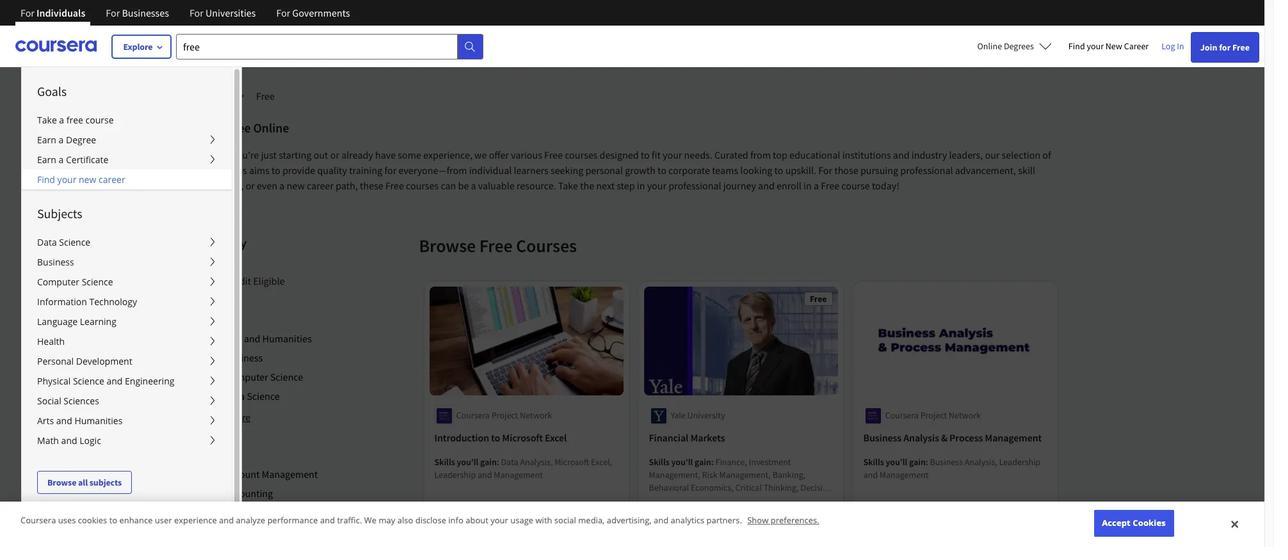 Task type: vqa. For each thing, say whether or not it's contained in the screenshot.
'to' within the Introduction To Philosophy link
no



Task type: describe. For each thing, give the bounding box(es) containing it.
individual
[[469, 164, 512, 177]]

leadership inside business analysis, leadership and management
[[999, 457, 1041, 468]]

more
[[228, 411, 251, 424]]

and inside subject group
[[244, 332, 260, 345]]

coursera uses cookies to enhance user experience and analyze performance and traffic. we may also disclose info about your usage with social media, advertising, and analytics partners. show preferences.
[[20, 515, 819, 527]]

course
[[688, 523, 715, 535]]

a right even
[[279, 179, 285, 192]]

to inside 'link'
[[491, 432, 500, 445]]

yale
[[671, 410, 686, 422]]

you're
[[232, 149, 259, 161]]

0 horizontal spatial coursera
[[20, 515, 56, 527]]

aims
[[249, 164, 269, 177]]

gain for markets
[[695, 457, 711, 468]]

institutions
[[842, 149, 891, 161]]

business inside business 'dropdown button'
[[37, 256, 74, 268]]

needs.
[[684, 149, 713, 161]]

project for analysis
[[921, 410, 947, 422]]

and inside skills group
[[302, 526, 318, 538]]

and inside dropdown button
[[107, 375, 123, 387]]

cookies
[[1133, 518, 1166, 529]]

management right process
[[985, 432, 1042, 445]]

provide
[[282, 164, 315, 177]]

than
[[568, 523, 587, 535]]

management inside skills group
[[262, 468, 318, 481]]

quality
[[317, 164, 347, 177]]

skills you'll gain : for business
[[863, 457, 930, 468]]

and inside data analysis, microsoft excel, leadership and management
[[478, 470, 492, 481]]

for for universities
[[189, 6, 204, 19]]

earn a certificate
[[37, 154, 108, 166]]

disclose
[[415, 515, 446, 527]]

analysis, inside finance, investment management, risk management, banking, behavioral economics, critical thinking, decision making, financial analysis, innovation, regulations and compliance, leadership and management
[[716, 495, 749, 507]]

new inside 'explore menu' 'element'
[[79, 174, 96, 186]]

online degrees button
[[967, 32, 1062, 60]]

free
[[66, 114, 83, 126]]

find for find your new career
[[37, 174, 55, 186]]

What do you want to learn? text field
[[176, 34, 458, 59]]

computer science inside "computer science" 'popup button'
[[37, 276, 113, 288]]

skills for financial markets
[[649, 457, 670, 468]]

4.8 (26k reviews)
[[662, 508, 725, 520]]

also
[[397, 515, 413, 527]]

coursera image
[[15, 36, 97, 57]]

management inside data analysis, microsoft excel, leadership and management
[[494, 470, 543, 481]]

1 vertical spatial courses
[[214, 164, 247, 177]]

today!
[[872, 179, 899, 192]]

3
[[731, 523, 736, 535]]

find for find your new career
[[1069, 40, 1085, 52]]

credit
[[225, 275, 251, 287]]

-
[[727, 523, 729, 535]]

: for markets
[[711, 457, 714, 468]]

guided
[[489, 523, 516, 535]]

beginner · course · 1 - 3 months
[[649, 523, 765, 535]]

you'll for business
[[886, 457, 907, 468]]

coursera for introduction
[[456, 410, 490, 422]]

science for "computer science" 'popup button'
[[82, 276, 113, 288]]

browse for browse all subjects
[[47, 477, 76, 489]]

0 vertical spatial or
[[330, 149, 339, 161]]

physical science and engineering
[[37, 375, 174, 387]]

a right be at left
[[471, 179, 476, 192]]

&
[[941, 432, 948, 445]]

you'll for financial
[[671, 457, 693, 468]]

development
[[76, 355, 132, 368]]

0 vertical spatial financial
[[649, 432, 688, 445]]

your right 'fit'
[[663, 149, 682, 161]]

preferences.
[[771, 515, 819, 527]]

find your new career
[[1069, 40, 1149, 52]]

out
[[314, 149, 328, 161]]

business button
[[22, 252, 232, 272]]

degrees
[[1004, 40, 1034, 52]]

analysis
[[904, 432, 939, 445]]

our
[[985, 149, 1000, 161]]

can
[[441, 179, 456, 192]]

months
[[737, 523, 765, 535]]

offer
[[489, 149, 509, 161]]

arts inside subject group
[[225, 332, 242, 345]]

performance
[[267, 515, 318, 527]]

data analysis, microsoft excel, leadership and management
[[434, 457, 612, 481]]

computer inside subject group
[[225, 371, 268, 384]]

skills group
[[202, 446, 411, 540]]

experience
[[174, 515, 217, 527]]

skills inside skills group
[[202, 447, 225, 460]]

show inside button
[[202, 411, 226, 424]]

individuals
[[37, 6, 85, 19]]

learning
[[80, 316, 116, 328]]

accounts
[[225, 526, 264, 538]]

1 horizontal spatial show
[[747, 515, 769, 527]]

reviews) for to
[[482, 508, 513, 520]]

career
[[1124, 40, 1149, 52]]

data inside popup button
[[37, 236, 57, 248]]

subject group
[[202, 310, 411, 405]]

next
[[596, 179, 615, 192]]

computer science inside subject group
[[225, 371, 303, 384]]

we
[[364, 515, 377, 527]]

0 vertical spatial courses
[[565, 149, 598, 161]]

microsoft for to
[[502, 432, 543, 445]]

group containing goals
[[21, 67, 843, 547]]

analysis, for excel
[[520, 457, 553, 468]]

accounting for accounting software
[[225, 506, 273, 519]]

be
[[458, 179, 469, 192]]

to right aims
[[272, 164, 280, 177]]

seeking
[[551, 164, 583, 177]]

leadership inside data analysis, microsoft excel, leadership and management
[[434, 470, 476, 481]]

: for to
[[497, 457, 499, 468]]

to down 'fit'
[[658, 164, 666, 177]]

training
[[349, 164, 382, 177]]

learners
[[514, 164, 549, 177]]

network for excel
[[520, 410, 552, 422]]

your inside find your new career link
[[57, 174, 76, 186]]

all
[[78, 477, 88, 489]]

0 horizontal spatial or
[[246, 179, 255, 192]]

innovation,
[[750, 495, 793, 507]]

path,
[[336, 179, 358, 192]]

social sciences
[[37, 395, 99, 407]]

introduction to microsoft excel
[[434, 432, 567, 445]]

gain for to
[[480, 457, 497, 468]]

beginner
[[649, 523, 683, 535]]

to right cookies on the bottom of page
[[109, 515, 117, 527]]

your inside find your new career link
[[1087, 40, 1104, 52]]

your down growth
[[647, 179, 667, 192]]

financial inside finance, investment management, risk management, banking, behavioral economics, critical thinking, decision making, financial analysis, innovation, regulations and compliance, leadership and management
[[680, 495, 714, 507]]

earn for earn a certificate
[[37, 154, 56, 166]]

reviews) for markets
[[694, 508, 725, 520]]

teams
[[712, 164, 738, 177]]

browse all subjects button
[[37, 471, 132, 494]]

courses
[[516, 234, 577, 257]]

accounts payable and receivable
[[225, 526, 366, 538]]

language learning
[[37, 316, 116, 328]]

explore button
[[112, 35, 171, 58]]

whether you're just starting out or already have some experience, we offer various free courses designed to fit your needs. curated from top educational institutions and industry leaders, our selection of free courses aims to provide quality training for everyone—from individual learners seeking personal growth to corporate teams looking to upskill. for those pursuing professional advancement, skill acquisition, or even a new career path, these free courses can be a valuable resource. take the next step in your professional journey and enroll in a free course today!
[[194, 149, 1051, 192]]

engineering
[[125, 375, 174, 387]]

business inside business analysis, leadership and management
[[930, 457, 963, 468]]

analyze
[[236, 515, 265, 527]]

browse for browse free courses
[[419, 234, 476, 257]]

data science inside subject group
[[225, 390, 280, 403]]

social sciences button
[[22, 391, 232, 411]]

for businesses
[[106, 6, 169, 19]]

course inside 'explore menu' 'element'
[[86, 114, 114, 126]]

less
[[550, 523, 566, 535]]

about
[[466, 515, 488, 527]]

to down top
[[774, 164, 783, 177]]

your right about
[[491, 515, 508, 527]]

(3.7k
[[462, 508, 480, 520]]

corporate
[[669, 164, 710, 177]]

2 management, from the left
[[719, 470, 771, 481]]

leaders,
[[949, 149, 983, 161]]

microsoft for analysis,
[[555, 457, 589, 468]]

starting
[[279, 149, 312, 161]]

skills for business analysis & process management
[[863, 457, 884, 468]]

for for individuals
[[20, 6, 35, 19]]

social
[[554, 515, 576, 527]]

physical science and engineering button
[[22, 371, 232, 391]]

in
[[1177, 40, 1184, 52]]

humanities inside popup button
[[75, 415, 122, 427]]

from
[[750, 149, 771, 161]]

: for analysis
[[926, 457, 928, 468]]



Task type: locate. For each thing, give the bounding box(es) containing it.
0 vertical spatial course
[[86, 114, 114, 126]]

information
[[37, 296, 87, 308]]

arts inside popup button
[[37, 415, 54, 427]]

a left the free
[[59, 114, 64, 126]]

computer inside 'popup button'
[[37, 276, 79, 288]]

universities
[[206, 6, 256, 19]]

find your new career link
[[22, 170, 232, 190]]

arts down the subject
[[225, 332, 242, 345]]

a inside earn a degree popup button
[[59, 134, 64, 146]]

1 gain from the left
[[480, 457, 497, 468]]

you'll for introduction
[[457, 457, 478, 468]]

project up & on the bottom right of the page
[[921, 410, 947, 422]]

0 horizontal spatial network
[[520, 410, 552, 422]]

1 horizontal spatial leadership
[[760, 508, 801, 520]]

2 you'll from the left
[[671, 457, 693, 468]]

management,
[[649, 470, 700, 481], [719, 470, 771, 481]]

health button
[[22, 332, 232, 352]]

arts and humanities down the subject
[[225, 332, 312, 345]]

you'll down introduction at the left of the page
[[457, 457, 478, 468]]

1 vertical spatial data
[[225, 390, 245, 403]]

2 horizontal spatial gain
[[909, 457, 926, 468]]

process
[[950, 432, 983, 445]]

0 horizontal spatial gain
[[480, 457, 497, 468]]

earn down earn a degree
[[37, 154, 56, 166]]

microsoft inside 'link'
[[502, 432, 543, 445]]

show more
[[202, 411, 251, 424]]

coursera project network for to
[[456, 410, 552, 422]]

accounting down account
[[225, 487, 273, 500]]

behavioral
[[649, 482, 689, 494]]

show down innovation,
[[747, 515, 769, 527]]

educational
[[789, 149, 840, 161]]

data inside data analysis, microsoft excel, leadership and management
[[501, 457, 518, 468]]

for for governments
[[276, 6, 290, 19]]

network up process
[[949, 410, 981, 422]]

1 vertical spatial show
[[747, 515, 769, 527]]

financial markets
[[649, 432, 725, 445]]

skills you'll gain : for financial
[[649, 457, 716, 468]]

skills you'll gain : down financial markets at the bottom of page
[[649, 457, 716, 468]]

for
[[20, 6, 35, 19], [106, 6, 120, 19], [189, 6, 204, 19], [276, 6, 290, 19], [818, 164, 832, 177]]

2 coursera project network from the left
[[885, 410, 981, 422]]

1 vertical spatial arts and humanities
[[37, 415, 122, 427]]

0 vertical spatial data
[[37, 236, 57, 248]]

2 horizontal spatial :
[[926, 457, 928, 468]]

2 skills you'll gain : from the left
[[649, 457, 716, 468]]

a inside take a free course link
[[59, 114, 64, 126]]

1 network from the left
[[520, 410, 552, 422]]

analysis, up compliance,
[[716, 495, 749, 507]]

find left the new
[[1069, 40, 1085, 52]]

4 · from the left
[[716, 523, 719, 535]]

1 horizontal spatial computer science
[[225, 371, 303, 384]]

business left analysis on the bottom of page
[[863, 432, 902, 445]]

coursera project network
[[456, 410, 552, 422], [885, 410, 981, 422]]

new inside whether you're just starting out or already have some experience, we offer various free courses designed to fit your needs. curated from top educational institutions and industry leaders, our selection of free courses aims to provide quality training for everyone—from individual learners seeking personal growth to corporate teams looking to upskill. for those pursuing professional advancement, skill acquisition, or even a new career path, these free courses can be a valuable resource. take the next step in your professional journey and enroll in a free course today!
[[287, 179, 305, 192]]

menu item
[[241, 67, 843, 547]]

management down analysis on the bottom of page
[[880, 470, 929, 481]]

gain up risk
[[695, 457, 711, 468]]

gain for analysis
[[909, 457, 926, 468]]

media,
[[578, 515, 605, 527]]

2 accounting from the top
[[225, 506, 273, 519]]

arts
[[225, 332, 242, 345], [37, 415, 54, 427]]

account
[[225, 468, 260, 481]]

2 horizontal spatial leadership
[[999, 457, 1041, 468]]

browse
[[419, 234, 476, 257], [47, 477, 76, 489]]

a down the upskill.
[[814, 179, 819, 192]]

0 horizontal spatial humanities
[[75, 415, 122, 427]]

business down the subject
[[225, 352, 263, 364]]

coursera for business
[[885, 410, 919, 422]]

2 horizontal spatial skills you'll gain :
[[863, 457, 930, 468]]

2 earn from the top
[[37, 154, 56, 166]]

for for businesses
[[106, 6, 120, 19]]

1 vertical spatial computer
[[225, 371, 268, 384]]

project for to
[[492, 410, 518, 422]]

science for data science popup button
[[59, 236, 90, 248]]

1 horizontal spatial microsoft
[[555, 457, 589, 468]]

gain down introduction to microsoft excel
[[480, 457, 497, 468]]

1 horizontal spatial management,
[[719, 470, 771, 481]]

professional down corporate
[[669, 179, 721, 192]]

math and logic
[[37, 435, 101, 447]]

earn for earn a degree
[[37, 134, 56, 146]]

cookies
[[78, 515, 107, 527]]

credit eligible
[[225, 275, 285, 287]]

for inside whether you're just starting out or already have some experience, we offer various free courses designed to fit your needs. curated from top educational institutions and industry leaders, our selection of free courses aims to provide quality training for everyone—from individual learners seeking personal growth to corporate teams looking to upskill. for those pursuing professional advancement, skill acquisition, or even a new career path, these free courses can be a valuable resource. take the next step in your professional journey and enroll in a free course today!
[[818, 164, 832, 177]]

online left degrees
[[977, 40, 1002, 52]]

for individuals
[[20, 6, 85, 19]]

or right out on the left top
[[330, 149, 339, 161]]

for inside whether you're just starting out or already have some experience, we offer various free courses designed to fit your needs. curated from top educational institutions and industry leaders, our selection of free courses aims to provide quality training for everyone—from individual learners seeking personal growth to corporate teams looking to upskill. for those pursuing professional advancement, skill acquisition, or even a new career path, these free courses can be a valuable resource. take the next step in your professional journey and enroll in a free course today!
[[384, 164, 396, 177]]

earn a degree button
[[22, 130, 232, 150]]

online up the just
[[253, 120, 289, 136]]

for right "join"
[[1219, 42, 1231, 53]]

data science down the subjects
[[37, 236, 90, 248]]

0 vertical spatial take
[[37, 114, 57, 126]]

· down (26k
[[684, 523, 687, 535]]

course down the those
[[841, 179, 870, 192]]

some
[[398, 149, 421, 161]]

join for free link
[[1191, 32, 1259, 63]]

analysis, inside data analysis, microsoft excel, leadership and management
[[520, 457, 553, 468]]

arts and humanities inside subject group
[[225, 332, 312, 345]]

0 horizontal spatial show
[[202, 411, 226, 424]]

partners.
[[707, 515, 742, 527]]

arts and humanities inside the arts and humanities popup button
[[37, 415, 122, 427]]

in down the upskill.
[[804, 179, 812, 192]]

1 horizontal spatial find
[[1069, 40, 1085, 52]]

skills for introduction to microsoft excel
[[434, 457, 455, 468]]

science inside "computer science" 'popup button'
[[82, 276, 113, 288]]

0 vertical spatial find
[[1069, 40, 1085, 52]]

management inside business analysis, leadership and management
[[880, 470, 929, 481]]

for left governments
[[276, 6, 290, 19]]

1 vertical spatial humanities
[[75, 415, 122, 427]]

1 horizontal spatial career
[[307, 179, 334, 192]]

banking,
[[773, 470, 806, 481]]

management down regulations
[[649, 521, 698, 532]]

0 vertical spatial humanities
[[262, 332, 312, 345]]

selection
[[1002, 149, 1041, 161]]

financial
[[649, 432, 688, 445], [680, 495, 714, 507]]

1 horizontal spatial gain
[[695, 457, 711, 468]]

0 horizontal spatial online
[[253, 120, 289, 136]]

1 vertical spatial financial
[[680, 495, 714, 507]]

business down & on the bottom right of the page
[[930, 457, 963, 468]]

1 vertical spatial data science
[[225, 390, 280, 403]]

1 horizontal spatial computer
[[225, 371, 268, 384]]

1 horizontal spatial browse
[[419, 234, 476, 257]]

career down quality
[[307, 179, 334, 192]]

courses up seeking
[[565, 149, 598, 161]]

management up software
[[262, 468, 318, 481]]

for left businesses
[[106, 6, 120, 19]]

arts and humanities down sciences
[[37, 415, 122, 427]]

course inside whether you're just starting out or already have some experience, we offer various free courses designed to fit your needs. curated from top educational institutions and industry leaders, our selection of free courses aims to provide quality training for everyone—from individual learners seeking personal growth to corporate teams looking to upskill. for those pursuing professional advancement, skill acquisition, or even a new career path, these free courses can be a valuable resource. take the next step in your professional journey and enroll in a free course today!
[[841, 179, 870, 192]]

0 horizontal spatial course
[[86, 114, 114, 126]]

1 horizontal spatial you'll
[[671, 457, 693, 468]]

data science up more
[[225, 390, 280, 403]]

computer science button
[[22, 272, 232, 292]]

career inside 'explore menu' 'element'
[[99, 174, 125, 186]]

skills you'll gain : down analysis on the bottom of page
[[863, 457, 930, 468]]

logic
[[80, 435, 101, 447]]

receivable
[[320, 526, 366, 538]]

advertising,
[[607, 515, 652, 527]]

management, up critical on the right bottom of page
[[719, 470, 771, 481]]

1 vertical spatial arts
[[37, 415, 54, 427]]

1 vertical spatial computer science
[[225, 371, 303, 384]]

show left more
[[202, 411, 226, 424]]

0 horizontal spatial analysis,
[[520, 457, 553, 468]]

for down the "educational"
[[818, 164, 832, 177]]

banner navigation
[[10, 0, 360, 35]]

2 vertical spatial leadership
[[760, 508, 801, 520]]

0 vertical spatial professional
[[900, 164, 953, 177]]

3 you'll from the left
[[886, 457, 907, 468]]

new down certificate
[[79, 174, 96, 186]]

1 horizontal spatial skills you'll gain :
[[649, 457, 716, 468]]

browse left all
[[47, 477, 76, 489]]

skills you'll gain : down introduction at the left of the page
[[434, 457, 501, 468]]

personal
[[37, 355, 74, 368]]

for governments
[[276, 6, 350, 19]]

financial up 4.8 (26k reviews)
[[680, 495, 714, 507]]

coursera left uses
[[20, 515, 56, 527]]

your left the new
[[1087, 40, 1104, 52]]

1 horizontal spatial online
[[977, 40, 1002, 52]]

computer up more
[[225, 371, 268, 384]]

1 you'll from the left
[[457, 457, 478, 468]]

1 horizontal spatial network
[[949, 410, 981, 422]]

find inside 'explore menu' 'element'
[[37, 174, 55, 186]]

sciences
[[64, 395, 99, 407]]

technology
[[89, 296, 137, 308]]

journey
[[723, 179, 756, 192]]

0 horizontal spatial computer science
[[37, 276, 113, 288]]

2 : from the left
[[711, 457, 714, 468]]

1 vertical spatial or
[[246, 179, 255, 192]]

microsoft down 'excel'
[[555, 457, 589, 468]]

1 accounting from the top
[[225, 487, 273, 500]]

have
[[375, 149, 396, 161]]

1 horizontal spatial humanities
[[262, 332, 312, 345]]

math
[[37, 435, 59, 447]]

financial down yale at bottom right
[[649, 432, 688, 445]]

1 management, from the left
[[649, 470, 700, 481]]

science for physical science and engineering dropdown button
[[73, 375, 104, 387]]

3 gain from the left
[[909, 457, 926, 468]]

1 vertical spatial course
[[841, 179, 870, 192]]

subject
[[202, 311, 235, 324]]

data
[[37, 236, 57, 248], [225, 390, 245, 403], [501, 457, 518, 468]]

online inside 'dropdown button'
[[977, 40, 1002, 52]]

we
[[475, 149, 487, 161]]

career inside whether you're just starting out or already have some experience, we offer various free courses designed to fit your needs. curated from top educational institutions and industry leaders, our selection of free courses aims to provide quality training for everyone—from individual learners seeking personal growth to corporate teams looking to upskill. for those pursuing professional advancement, skill acquisition, or even a new career path, these free courses can be a valuable resource. take the next step in your professional journey and enroll in a free course today!
[[307, 179, 334, 192]]

various
[[511, 149, 542, 161]]

0 horizontal spatial find
[[37, 174, 55, 186]]

analysis, inside business analysis, leadership and management
[[965, 457, 997, 468]]

1 skills you'll gain : from the left
[[434, 457, 501, 468]]

1 horizontal spatial course
[[841, 179, 870, 192]]

2 horizontal spatial you'll
[[886, 457, 907, 468]]

explore menu element
[[22, 67, 232, 494]]

1 : from the left
[[497, 457, 499, 468]]

degree
[[66, 134, 96, 146]]

skills you'll gain : for introduction
[[434, 457, 501, 468]]

0 vertical spatial leadership
[[999, 457, 1041, 468]]

goals
[[37, 83, 67, 99]]

introduction to microsoft excel link
[[434, 431, 618, 446]]

0 vertical spatial computer science
[[37, 276, 113, 288]]

critical
[[735, 482, 762, 494]]

humanities up logic at the bottom left of the page
[[75, 415, 122, 427]]

0 horizontal spatial new
[[79, 174, 96, 186]]

gain down analysis on the bottom of page
[[909, 457, 926, 468]]

management inside finance, investment management, risk management, banking, behavioral economics, critical thinking, decision making, financial analysis, innovation, regulations and compliance, leadership and management
[[649, 521, 698, 532]]

data down the subjects
[[37, 236, 57, 248]]

arts and humanities button
[[22, 411, 232, 431]]

0 horizontal spatial arts and humanities
[[37, 415, 122, 427]]

1 vertical spatial microsoft
[[555, 457, 589, 468]]

0 vertical spatial arts and humanities
[[225, 332, 312, 345]]

to right introduction at the left of the page
[[491, 432, 500, 445]]

by
[[233, 235, 247, 251]]

looking
[[740, 164, 772, 177]]

computer science up information technology
[[37, 276, 113, 288]]

humanities inside subject group
[[262, 332, 312, 345]]

for down 'have' at the left of the page
[[384, 164, 396, 177]]

coursera up analysis on the bottom of page
[[885, 410, 919, 422]]

earn a certificate button
[[22, 150, 232, 170]]

1 horizontal spatial arts
[[225, 332, 242, 345]]

1 horizontal spatial :
[[711, 457, 714, 468]]

: down introduction to microsoft excel
[[497, 457, 499, 468]]

1 vertical spatial accounting
[[225, 506, 273, 519]]

3 : from the left
[[926, 457, 928, 468]]

network for process
[[949, 410, 981, 422]]

a left degree
[[59, 134, 64, 146]]

computer science
[[37, 276, 113, 288], [225, 371, 303, 384]]

take left the free
[[37, 114, 57, 126]]

0 horizontal spatial arts
[[37, 415, 54, 427]]

group
[[21, 67, 843, 547]]

0 horizontal spatial professional
[[669, 179, 721, 192]]

1 horizontal spatial new
[[287, 179, 305, 192]]

1 vertical spatial leadership
[[434, 470, 476, 481]]

accounting up accounts
[[225, 506, 273, 519]]

1 vertical spatial for
[[384, 164, 396, 177]]

0 horizontal spatial in
[[637, 179, 645, 192]]

financial markets link
[[649, 431, 833, 446]]

business inside subject group
[[225, 352, 263, 364]]

2 vertical spatial data
[[501, 457, 518, 468]]

2 horizontal spatial courses
[[565, 149, 598, 161]]

a inside earn a certificate popup button
[[59, 154, 64, 166]]

thinking,
[[764, 482, 799, 494]]

microsoft up data analysis, microsoft excel, leadership and management
[[502, 432, 543, 445]]

0 vertical spatial data science
[[37, 236, 90, 248]]

0 vertical spatial online
[[977, 40, 1002, 52]]

decision
[[801, 482, 833, 494]]

1 coursera project network from the left
[[456, 410, 552, 422]]

a down earn a degree
[[59, 154, 64, 166]]

and inside 'dropdown button'
[[61, 435, 77, 447]]

the
[[580, 179, 594, 192]]

making,
[[649, 495, 678, 507]]

1 horizontal spatial reviews)
[[694, 508, 725, 520]]

· left less
[[546, 523, 548, 535]]

take a free course
[[37, 114, 114, 126]]

earn up earn a certificate
[[37, 134, 56, 146]]

coursera project network for analysis
[[885, 410, 981, 422]]

courses up acquisition,
[[214, 164, 247, 177]]

2 horizontal spatial data
[[501, 457, 518, 468]]

1 vertical spatial browse
[[47, 477, 76, 489]]

None search field
[[176, 34, 483, 59]]

professional down industry
[[900, 164, 953, 177]]

browse inside browse all subjects button
[[47, 477, 76, 489]]

filter by
[[202, 235, 247, 251]]

0 horizontal spatial for
[[384, 164, 396, 177]]

network up introduction to microsoft excel 'link'
[[520, 410, 552, 422]]

2 in from the left
[[804, 179, 812, 192]]

0 vertical spatial show
[[202, 411, 226, 424]]

0 vertical spatial arts
[[225, 332, 242, 345]]

excel,
[[591, 457, 612, 468]]

0 horizontal spatial leadership
[[434, 470, 476, 481]]

analysis, down introduction to microsoft excel 'link'
[[520, 457, 553, 468]]

1 reviews) from the left
[[482, 508, 513, 520]]

usage
[[510, 515, 533, 527]]

take inside whether you're just starting out or already have some experience, we offer various free courses designed to fit your needs. curated from top educational institutions and industry leaders, our selection of free courses aims to provide quality training for everyone—from individual learners seeking personal growth to corporate teams looking to upskill. for those pursuing professional advancement, skill acquisition, or even a new career path, these free courses can be a valuable resource. take the next step in your professional journey and enroll in a free course today!
[[558, 179, 578, 192]]

· down 4.6 (3.7k reviews)
[[485, 523, 487, 535]]

0 horizontal spatial reviews)
[[482, 508, 513, 520]]

0 horizontal spatial management,
[[649, 470, 700, 481]]

: down analysis on the bottom of page
[[926, 457, 928, 468]]

3 skills you'll gain : from the left
[[863, 457, 930, 468]]

0 horizontal spatial coursera project network
[[456, 410, 552, 422]]

0 vertical spatial for
[[1219, 42, 1231, 53]]

university
[[687, 410, 725, 422]]

take inside 'explore menu' 'element'
[[37, 114, 57, 126]]

or
[[330, 149, 339, 161], [246, 179, 255, 192]]

3 · from the left
[[684, 523, 687, 535]]

browse down the can
[[419, 234, 476, 257]]

project left less
[[518, 523, 544, 535]]

info
[[448, 515, 463, 527]]

humanities down eligible
[[262, 332, 312, 345]]

1 in from the left
[[637, 179, 645, 192]]

project
[[492, 410, 518, 422], [921, 410, 947, 422], [518, 523, 544, 535]]

leadership inside finance, investment management, risk management, banking, behavioral economics, critical thinking, decision making, financial analysis, innovation, regulations and compliance, leadership and management
[[760, 508, 801, 520]]

2 reviews) from the left
[[694, 508, 725, 520]]

coursera project network up introduction to microsoft excel
[[456, 410, 552, 422]]

you'll down financial markets at the bottom of page
[[671, 457, 693, 468]]

show more button
[[202, 410, 251, 425]]

user
[[155, 515, 172, 527]]

data inside subject group
[[225, 390, 245, 403]]

business up the information
[[37, 256, 74, 268]]

1 vertical spatial take
[[558, 179, 578, 192]]

2
[[589, 523, 593, 535]]

0 horizontal spatial courses
[[214, 164, 247, 177]]

subjects
[[37, 206, 82, 222]]

excel
[[545, 432, 567, 445]]

1 horizontal spatial professional
[[900, 164, 953, 177]]

1 earn from the top
[[37, 134, 56, 146]]

: up risk
[[711, 457, 714, 468]]

science inside physical science and engineering dropdown button
[[73, 375, 104, 387]]

coursera project network up & on the bottom right of the page
[[885, 410, 981, 422]]

skill
[[1018, 164, 1035, 177]]

career down earn a certificate popup button
[[99, 174, 125, 186]]

project up introduction to microsoft excel
[[492, 410, 518, 422]]

1 horizontal spatial analysis,
[[716, 495, 749, 507]]

accounting for accounting
[[225, 487, 273, 500]]

0 horizontal spatial browse
[[47, 477, 76, 489]]

new down provide
[[287, 179, 305, 192]]

courses down everyone—from
[[406, 179, 439, 192]]

1 horizontal spatial data
[[225, 390, 245, 403]]

coursera up introduction at the left of the page
[[456, 410, 490, 422]]

0 horizontal spatial take
[[37, 114, 57, 126]]

take a free course link
[[22, 110, 232, 130]]

analysis, for process
[[965, 457, 997, 468]]

1 horizontal spatial for
[[1219, 42, 1231, 53]]

your down earn a certificate
[[57, 174, 76, 186]]

reviews) up beginner · course · 1 - 3 months
[[694, 508, 725, 520]]

data science inside popup button
[[37, 236, 90, 248]]

information technology
[[37, 296, 137, 308]]

2 horizontal spatial analysis,
[[965, 457, 997, 468]]

1 · from the left
[[485, 523, 487, 535]]

and inside popup button
[[56, 415, 72, 427]]

arts up math
[[37, 415, 54, 427]]

computer science up more
[[225, 371, 303, 384]]

for left universities
[[189, 6, 204, 19]]

take down seeking
[[558, 179, 578, 192]]

business inside business analysis & process management link
[[863, 432, 902, 445]]

2 · from the left
[[546, 523, 548, 535]]

2 network from the left
[[949, 410, 981, 422]]

data science button
[[22, 232, 232, 252]]

1 horizontal spatial or
[[330, 149, 339, 161]]

2 gain from the left
[[695, 457, 711, 468]]

just
[[261, 149, 277, 161]]

0 horizontal spatial data
[[37, 236, 57, 248]]

0 horizontal spatial data science
[[37, 236, 90, 248]]

for universities
[[189, 6, 256, 19]]

in right step
[[637, 179, 645, 192]]

account management
[[225, 468, 318, 481]]

0 horizontal spatial career
[[99, 174, 125, 186]]

1 horizontal spatial coursera
[[456, 410, 490, 422]]

4.6
[[447, 508, 459, 520]]

fit
[[652, 149, 661, 161]]

microsoft inside data analysis, microsoft excel, leadership and management
[[555, 457, 589, 468]]

and inside business analysis, leadership and management
[[863, 470, 878, 481]]

0 vertical spatial accounting
[[225, 487, 273, 500]]

2 horizontal spatial coursera
[[885, 410, 919, 422]]

· left 1
[[716, 523, 719, 535]]

to left 'fit'
[[641, 149, 650, 161]]

science inside data science popup button
[[59, 236, 90, 248]]

2 vertical spatial courses
[[406, 179, 439, 192]]



